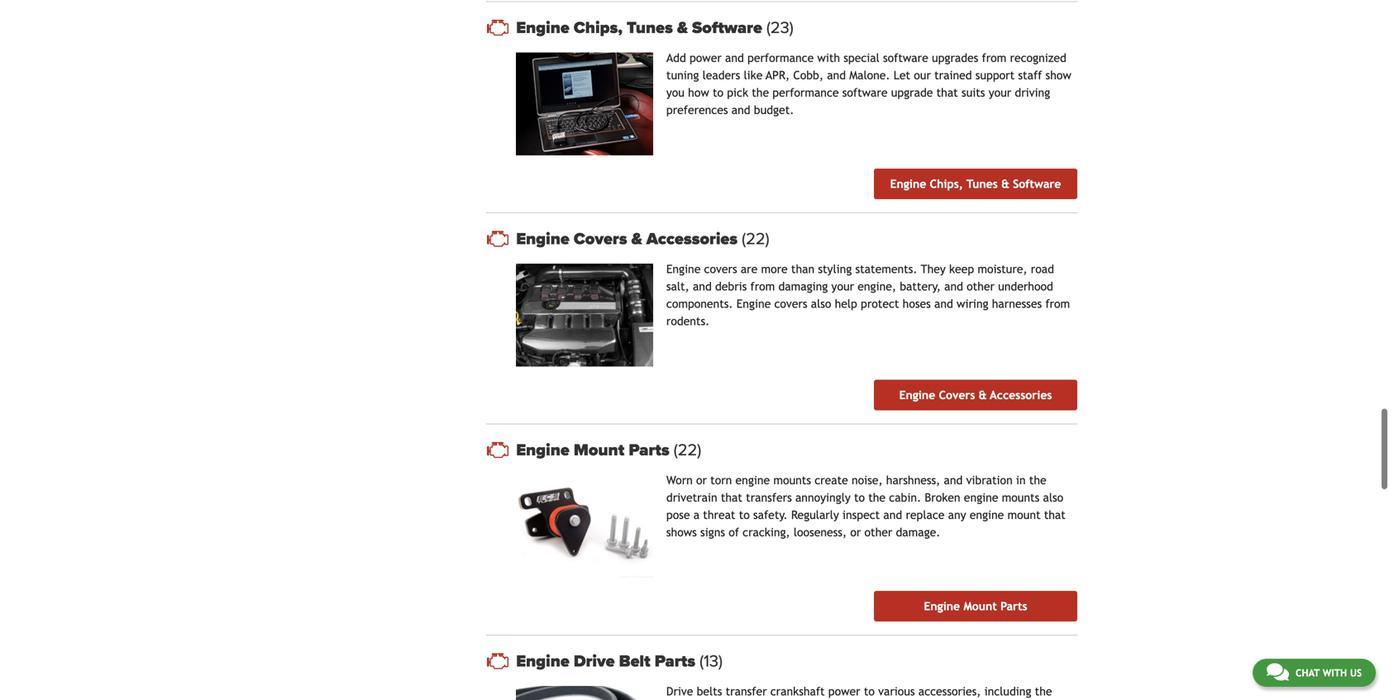Task type: locate. For each thing, give the bounding box(es) containing it.
chips,
[[574, 18, 623, 38], [930, 178, 964, 191]]

1 horizontal spatial engine mount parts
[[924, 600, 1028, 613]]

the right in
[[1030, 474, 1047, 487]]

noise,
[[852, 474, 883, 487]]

driving
[[1015, 86, 1051, 99]]

to down leaders
[[713, 86, 724, 99]]

0 vertical spatial that
[[937, 86, 959, 99]]

trained
[[935, 69, 973, 82]]

1 vertical spatial engine covers & accessories link
[[874, 380, 1078, 411]]

covers
[[705, 263, 738, 276], [775, 298, 808, 311]]

1 horizontal spatial your
[[989, 86, 1012, 99]]

like
[[744, 69, 763, 82]]

0 vertical spatial engine covers & accessories
[[516, 229, 742, 249]]

create
[[815, 474, 849, 487]]

shows
[[667, 526, 697, 539]]

support
[[976, 69, 1015, 82]]

1 horizontal spatial or
[[851, 526, 861, 539]]

1 vertical spatial from
[[751, 280, 775, 293]]

0 vertical spatial from
[[983, 51, 1007, 65]]

from
[[983, 51, 1007, 65], [751, 280, 775, 293], [1046, 298, 1071, 311]]

mounts up "transfers"
[[774, 474, 812, 487]]

performance down cobb,
[[773, 86, 839, 99]]

or down inspect
[[851, 526, 861, 539]]

damaging
[[779, 280, 828, 293]]

from down the "underhood"
[[1046, 298, 1071, 311]]

engine covers & accessories
[[516, 229, 742, 249], [900, 389, 1053, 402]]

1 horizontal spatial software
[[1014, 178, 1062, 191]]

the down noise,
[[869, 491, 886, 505]]

and down keep
[[945, 280, 964, 293]]

parts
[[629, 441, 670, 460], [1001, 600, 1028, 613], [655, 652, 696, 672]]

1 vertical spatial software
[[1014, 178, 1062, 191]]

1 vertical spatial other
[[865, 526, 893, 539]]

engine chips, tunes & software thumbnail image image
[[516, 53, 654, 156]]

engine for topmost engine mount parts link
[[516, 441, 570, 460]]

0 vertical spatial software
[[884, 51, 929, 65]]

0 vertical spatial the
[[752, 86, 769, 99]]

0 horizontal spatial to
[[713, 86, 724, 99]]

your up help
[[832, 280, 855, 293]]

special
[[844, 51, 880, 65]]

debris
[[716, 280, 747, 293]]

mounts
[[774, 474, 812, 487], [1002, 491, 1040, 505]]

1 vertical spatial tunes
[[967, 178, 998, 191]]

with left the us
[[1323, 668, 1348, 679]]

software down malone.
[[843, 86, 888, 99]]

1 vertical spatial also
[[1044, 491, 1064, 505]]

0 vertical spatial parts
[[629, 441, 670, 460]]

and right hoses
[[935, 298, 954, 311]]

power
[[690, 51, 722, 65]]

and right cobb,
[[827, 69, 846, 82]]

1 horizontal spatial other
[[967, 280, 995, 293]]

1 horizontal spatial that
[[937, 86, 959, 99]]

0 horizontal spatial from
[[751, 280, 775, 293]]

engine chips, tunes & software link
[[516, 18, 1078, 38], [874, 169, 1078, 199]]

engine inside "engine chips, tunes & software" link
[[891, 178, 927, 191]]

engine up "transfers"
[[736, 474, 770, 487]]

to up of
[[739, 509, 750, 522]]

that right mount
[[1045, 509, 1066, 522]]

from up support
[[983, 51, 1007, 65]]

safety.
[[754, 509, 788, 522]]

engine mount parts link
[[516, 441, 1078, 460], [874, 592, 1078, 622]]

software for top "engine chips, tunes & software" link
[[693, 18, 763, 38]]

worn or torn engine mounts create noise, harshness, and vibration in the drivetrain that transfers annoyingly to the cabin. broken engine mounts also pose a threat to safety. regularly inspect and replace any engine mount that shows signs of cracking, looseness, or other damage.
[[667, 474, 1066, 539]]

engine down "vibration"
[[965, 491, 999, 505]]

0 horizontal spatial chips,
[[574, 18, 623, 38]]

0 vertical spatial mounts
[[774, 474, 812, 487]]

0 vertical spatial to
[[713, 86, 724, 99]]

1 vertical spatial accessories
[[991, 389, 1053, 402]]

chat with us
[[1296, 668, 1363, 679]]

0 horizontal spatial the
[[752, 86, 769, 99]]

regularly
[[792, 509, 840, 522]]

rodents.
[[667, 315, 710, 328]]

and down cabin.
[[884, 509, 903, 522]]

1 vertical spatial to
[[855, 491, 865, 505]]

the down the like
[[752, 86, 769, 99]]

or
[[697, 474, 707, 487], [851, 526, 861, 539]]

with up cobb,
[[818, 51, 841, 65]]

0 vertical spatial tunes
[[627, 18, 673, 38]]

1 horizontal spatial also
[[1044, 491, 1064, 505]]

engine for the engine covers & accessories link to the top
[[516, 229, 570, 249]]

cobb,
[[794, 69, 824, 82]]

0 vertical spatial chips,
[[574, 18, 623, 38]]

engine chips, tunes & software
[[516, 18, 767, 38], [891, 178, 1062, 191]]

cracking,
[[743, 526, 791, 539]]

0 horizontal spatial mounts
[[774, 474, 812, 487]]

engine mount parts
[[516, 441, 674, 460], [924, 600, 1028, 613]]

0 horizontal spatial engine mount parts
[[516, 441, 674, 460]]

your
[[989, 86, 1012, 99], [832, 280, 855, 293]]

engine covers & accessories for bottommost the engine covers & accessories link
[[900, 389, 1053, 402]]

software
[[693, 18, 763, 38], [1014, 178, 1062, 191]]

software up the "let"
[[884, 51, 929, 65]]

2 horizontal spatial the
[[1030, 474, 1047, 487]]

accessories
[[647, 229, 738, 249], [991, 389, 1053, 402]]

0 horizontal spatial tunes
[[627, 18, 673, 38]]

to
[[713, 86, 724, 99], [855, 491, 865, 505], [739, 509, 750, 522]]

transfers
[[746, 491, 792, 505]]

from down the more
[[751, 280, 775, 293]]

other down inspect
[[865, 526, 893, 539]]

your inside add power and performance with special software upgrades from recognized tuning leaders like apr, cobb, and malone. let our trained support staff show you how to pick the performance software upgrade that suits your driving preferences and budget.
[[989, 86, 1012, 99]]

also
[[811, 298, 832, 311], [1044, 491, 1064, 505]]

0 horizontal spatial engine chips, tunes & software
[[516, 18, 767, 38]]

1 vertical spatial with
[[1323, 668, 1348, 679]]

1 vertical spatial mounts
[[1002, 491, 1040, 505]]

other inside worn or torn engine mounts create noise, harshness, and vibration in the drivetrain that transfers annoyingly to the cabin. broken engine mounts also pose a threat to safety. regularly inspect and replace any engine mount that shows signs of cracking, looseness, or other damage.
[[865, 526, 893, 539]]

1 horizontal spatial tunes
[[967, 178, 998, 191]]

1 vertical spatial engine chips, tunes & software link
[[874, 169, 1078, 199]]

1 vertical spatial that
[[721, 491, 743, 505]]

2 vertical spatial to
[[739, 509, 750, 522]]

1 vertical spatial mount
[[964, 600, 998, 613]]

apr,
[[766, 69, 790, 82]]

engine covers & accessories for the engine covers & accessories link to the top
[[516, 229, 742, 249]]

and
[[726, 51, 744, 65], [827, 69, 846, 82], [732, 104, 751, 117], [693, 280, 712, 293], [945, 280, 964, 293], [935, 298, 954, 311], [944, 474, 963, 487], [884, 509, 903, 522]]

your down support
[[989, 86, 1012, 99]]

that
[[937, 86, 959, 99], [721, 491, 743, 505], [1045, 509, 1066, 522]]

0 vertical spatial engine
[[736, 474, 770, 487]]

0 vertical spatial engine mount parts
[[516, 441, 674, 460]]

1 horizontal spatial engine covers & accessories
[[900, 389, 1053, 402]]

0 vertical spatial covers
[[705, 263, 738, 276]]

1 horizontal spatial the
[[869, 491, 886, 505]]

with inside add power and performance with special software upgrades from recognized tuning leaders like apr, cobb, and malone. let our trained support staff show you how to pick the performance software upgrade that suits your driving preferences and budget.
[[818, 51, 841, 65]]

0 vertical spatial other
[[967, 280, 995, 293]]

chips, for top "engine chips, tunes & software" link
[[574, 18, 623, 38]]

0 vertical spatial also
[[811, 298, 832, 311]]

&
[[677, 18, 688, 38], [1002, 178, 1010, 191], [632, 229, 643, 249], [979, 389, 987, 402]]

wiring
[[957, 298, 989, 311]]

1 horizontal spatial from
[[983, 51, 1007, 65]]

mounts down in
[[1002, 491, 1040, 505]]

that inside add power and performance with special software upgrades from recognized tuning leaders like apr, cobb, and malone. let our trained support staff show you how to pick the performance software upgrade that suits your driving preferences and budget.
[[937, 86, 959, 99]]

covers down damaging at the right top of page
[[775, 298, 808, 311]]

from inside add power and performance with special software upgrades from recognized tuning leaders like apr, cobb, and malone. let our trained support staff show you how to pick the performance software upgrade that suits your driving preferences and budget.
[[983, 51, 1007, 65]]

engine drive belt parts thumbnail image image
[[516, 687, 654, 701]]

pose
[[667, 509, 690, 522]]

0 horizontal spatial engine covers & accessories
[[516, 229, 742, 249]]

are
[[741, 263, 758, 276]]

mount
[[1008, 509, 1041, 522]]

software
[[884, 51, 929, 65], [843, 86, 888, 99]]

1 vertical spatial chips,
[[930, 178, 964, 191]]

with
[[818, 51, 841, 65], [1323, 668, 1348, 679]]

engine
[[516, 18, 570, 38], [891, 178, 927, 191], [516, 229, 570, 249], [667, 263, 701, 276], [737, 298, 771, 311], [900, 389, 936, 402], [516, 441, 570, 460], [924, 600, 961, 613], [516, 652, 570, 672]]

performance
[[748, 51, 814, 65], [773, 86, 839, 99]]

other inside engine covers are more than styling statements. they keep moisture, road salt, and debris from damaging your engine, battery, and other underhood components. engine covers also help protect hoses and wiring harnesses from rodents.
[[967, 280, 995, 293]]

performance up 'apr,'
[[748, 51, 814, 65]]

they
[[921, 263, 946, 276]]

engine right any
[[970, 509, 1005, 522]]

1 horizontal spatial engine chips, tunes & software
[[891, 178, 1062, 191]]

the
[[752, 86, 769, 99], [1030, 474, 1047, 487], [869, 491, 886, 505]]

that down trained
[[937, 86, 959, 99]]

underhood
[[999, 280, 1054, 293]]

engine inside engine mount parts link
[[924, 600, 961, 613]]

budget.
[[754, 104, 795, 117]]

covers up debris
[[705, 263, 738, 276]]

1 vertical spatial engine mount parts
[[924, 600, 1028, 613]]

inspect
[[843, 509, 880, 522]]

engine covers & accessories link
[[516, 229, 1078, 249], [874, 380, 1078, 411]]

0 vertical spatial software
[[693, 18, 763, 38]]

tunes for the bottom "engine chips, tunes & software" link
[[967, 178, 998, 191]]

also inside worn or torn engine mounts create noise, harshness, and vibration in the drivetrain that transfers annoyingly to the cabin. broken engine mounts also pose a threat to safety. regularly inspect and replace any engine mount that shows signs of cracking, looseness, or other damage.
[[1044, 491, 1064, 505]]

that down torn
[[721, 491, 743, 505]]

and up broken on the bottom of the page
[[944, 474, 963, 487]]

hoses
[[903, 298, 931, 311]]

1 vertical spatial your
[[832, 280, 855, 293]]

and up components.
[[693, 280, 712, 293]]

2 vertical spatial from
[[1046, 298, 1071, 311]]

1 vertical spatial engine
[[965, 491, 999, 505]]

0 horizontal spatial covers
[[574, 229, 628, 249]]

1 horizontal spatial with
[[1323, 668, 1348, 679]]

2 vertical spatial the
[[869, 491, 886, 505]]

how
[[688, 86, 710, 99]]

1 horizontal spatial mount
[[964, 600, 998, 613]]

to up inspect
[[855, 491, 865, 505]]

our
[[914, 69, 931, 82]]

0 horizontal spatial with
[[818, 51, 841, 65]]

drive
[[574, 652, 615, 672]]

1 horizontal spatial covers
[[939, 389, 976, 402]]

0 vertical spatial mount
[[574, 441, 625, 460]]

0 horizontal spatial software
[[693, 18, 763, 38]]

0 vertical spatial accessories
[[647, 229, 738, 249]]

2 horizontal spatial to
[[855, 491, 865, 505]]

tunes
[[627, 18, 673, 38], [967, 178, 998, 191]]

other up the wiring
[[967, 280, 995, 293]]

engine
[[736, 474, 770, 487], [965, 491, 999, 505], [970, 509, 1005, 522]]

0 vertical spatial your
[[989, 86, 1012, 99]]

2 horizontal spatial that
[[1045, 509, 1066, 522]]

than
[[792, 263, 815, 276]]

0 vertical spatial with
[[818, 51, 841, 65]]

or left torn
[[697, 474, 707, 487]]

0 horizontal spatial accessories
[[647, 229, 738, 249]]

comments image
[[1267, 663, 1290, 683]]

a
[[694, 509, 700, 522]]

0 horizontal spatial covers
[[705, 263, 738, 276]]

1 vertical spatial engine chips, tunes & software
[[891, 178, 1062, 191]]

and up leaders
[[726, 51, 744, 65]]

damage.
[[896, 526, 941, 539]]

1 horizontal spatial chips,
[[930, 178, 964, 191]]

0 vertical spatial engine chips, tunes & software link
[[516, 18, 1078, 38]]

0 vertical spatial or
[[697, 474, 707, 487]]

0 horizontal spatial other
[[865, 526, 893, 539]]

1 vertical spatial engine mount parts link
[[874, 592, 1078, 622]]

threat
[[703, 509, 736, 522]]

0 horizontal spatial your
[[832, 280, 855, 293]]

0 horizontal spatial mount
[[574, 441, 625, 460]]

engine covers & accessories thumbnail image image
[[516, 264, 654, 367]]

you
[[667, 86, 685, 99]]

1 vertical spatial engine covers & accessories
[[900, 389, 1053, 402]]

0 horizontal spatial also
[[811, 298, 832, 311]]

other
[[967, 280, 995, 293], [865, 526, 893, 539]]

1 horizontal spatial accessories
[[991, 389, 1053, 402]]

2 vertical spatial parts
[[655, 652, 696, 672]]

torn
[[711, 474, 732, 487]]



Task type: describe. For each thing, give the bounding box(es) containing it.
chat with us link
[[1253, 659, 1377, 688]]

styling
[[818, 263, 852, 276]]

0 horizontal spatial or
[[697, 474, 707, 487]]

suits
[[962, 86, 986, 99]]

leaders
[[703, 69, 741, 82]]

1 vertical spatial covers
[[775, 298, 808, 311]]

2 horizontal spatial from
[[1046, 298, 1071, 311]]

mount for the bottom engine mount parts link
[[964, 600, 998, 613]]

1 horizontal spatial mounts
[[1002, 491, 1040, 505]]

1 vertical spatial software
[[843, 86, 888, 99]]

1 vertical spatial parts
[[1001, 600, 1028, 613]]

harshness,
[[887, 474, 941, 487]]

replace
[[906, 509, 945, 522]]

tunes for top "engine chips, tunes & software" link
[[627, 18, 673, 38]]

statements.
[[856, 263, 918, 276]]

tuning
[[667, 69, 699, 82]]

looseness,
[[794, 526, 847, 539]]

1 vertical spatial performance
[[773, 86, 839, 99]]

road
[[1031, 263, 1055, 276]]

and down pick
[[732, 104, 751, 117]]

0 vertical spatial engine covers & accessories link
[[516, 229, 1078, 249]]

1 vertical spatial the
[[1030, 474, 1047, 487]]

keep
[[950, 263, 975, 276]]

in
[[1017, 474, 1026, 487]]

annoyingly
[[796, 491, 851, 505]]

signs
[[701, 526, 726, 539]]

drivetrain
[[667, 491, 718, 505]]

us
[[1351, 668, 1363, 679]]

also inside engine covers are more than styling statements. they keep moisture, road salt, and debris from damaging your engine, battery, and other underhood components. engine covers also help protect hoses and wiring harnesses from rodents.
[[811, 298, 832, 311]]

engine for the bottom engine mount parts link
[[924, 600, 961, 613]]

cabin.
[[890, 491, 922, 505]]

engine covers are more than styling statements. they keep moisture, road salt, and debris from damaging your engine, battery, and other underhood components. engine covers also help protect hoses and wiring harnesses from rodents.
[[667, 263, 1071, 328]]

broken
[[925, 491, 961, 505]]

battery,
[[900, 280, 941, 293]]

staff
[[1019, 69, 1043, 82]]

upgrades
[[932, 51, 979, 65]]

chips, for the bottom "engine chips, tunes & software" link
[[930, 178, 964, 191]]

software for the bottom "engine chips, tunes & software" link
[[1014, 178, 1062, 191]]

chat
[[1296, 668, 1321, 679]]

vibration
[[967, 474, 1013, 487]]

1 vertical spatial covers
[[939, 389, 976, 402]]

protect
[[861, 298, 900, 311]]

2 vertical spatial that
[[1045, 509, 1066, 522]]

of
[[729, 526, 740, 539]]

2 vertical spatial engine
[[970, 509, 1005, 522]]

more
[[762, 263, 788, 276]]

belt
[[619, 652, 651, 672]]

to inside add power and performance with special software upgrades from recognized tuning leaders like apr, cobb, and malone. let our trained support staff show you how to pick the performance software upgrade that suits your driving preferences and budget.
[[713, 86, 724, 99]]

engine mount parts thumbnail image image
[[516, 475, 654, 578]]

with inside chat with us link
[[1323, 668, 1348, 679]]

engine drive belt parts
[[516, 652, 700, 672]]

0 vertical spatial engine chips, tunes & software
[[516, 18, 767, 38]]

moisture,
[[978, 263, 1028, 276]]

engine for bottommost the engine covers & accessories link
[[900, 389, 936, 402]]

the inside add power and performance with special software upgrades from recognized tuning leaders like apr, cobb, and malone. let our trained support staff show you how to pick the performance software upgrade that suits your driving preferences and budget.
[[752, 86, 769, 99]]

preferences
[[667, 104, 728, 117]]

upgrade
[[892, 86, 934, 99]]

engine,
[[858, 280, 897, 293]]

add
[[667, 51, 686, 65]]

engine drive belt parts link
[[516, 652, 1078, 672]]

worn
[[667, 474, 693, 487]]

recognized
[[1011, 51, 1067, 65]]

help
[[835, 298, 858, 311]]

malone.
[[850, 69, 891, 82]]

your inside engine covers are more than styling statements. they keep moisture, road salt, and debris from damaging your engine, battery, and other underhood components. engine covers also help protect hoses and wiring harnesses from rodents.
[[832, 280, 855, 293]]

components.
[[667, 298, 733, 311]]

0 vertical spatial performance
[[748, 51, 814, 65]]

pick
[[727, 86, 749, 99]]

salt,
[[667, 280, 690, 293]]

engine for the bottom "engine chips, tunes & software" link
[[891, 178, 927, 191]]

mount for topmost engine mount parts link
[[574, 441, 625, 460]]

show
[[1046, 69, 1072, 82]]

engine for top "engine chips, tunes & software" link
[[516, 18, 570, 38]]

engine for "engine drive belt parts" link
[[516, 652, 570, 672]]

0 vertical spatial engine mount parts link
[[516, 441, 1078, 460]]

0 vertical spatial covers
[[574, 229, 628, 249]]

harnesses
[[993, 298, 1043, 311]]

0 horizontal spatial that
[[721, 491, 743, 505]]

add power and performance with special software upgrades from recognized tuning leaders like apr, cobb, and malone. let our trained support staff show you how to pick the performance software upgrade that suits your driving preferences and budget.
[[667, 51, 1072, 117]]

any
[[949, 509, 967, 522]]

let
[[894, 69, 911, 82]]



Task type: vqa. For each thing, say whether or not it's contained in the screenshot.
create
yes



